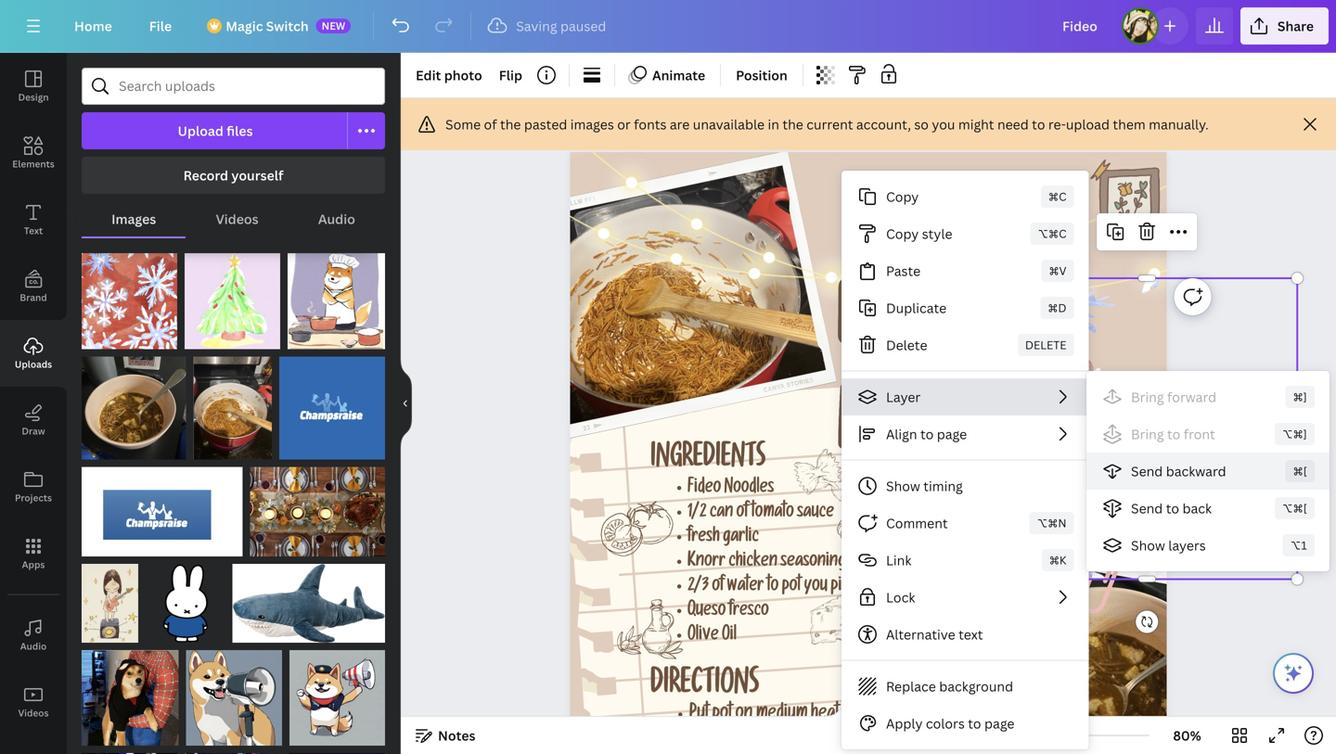 Task type: locate. For each thing, give the bounding box(es) containing it.
0 vertical spatial pot
[[782, 579, 801, 598]]

to left re-
[[1032, 116, 1046, 133]]

front
[[1184, 426, 1216, 443]]

main menu bar
[[0, 0, 1337, 53]]

to right the colors
[[968, 715, 982, 733]]

send for send backward
[[1132, 463, 1163, 480]]

align to page button
[[842, 416, 1089, 453]]

to left back
[[1167, 500, 1180, 518]]

show for show timing
[[886, 478, 921, 495]]

0 horizontal spatial pot
[[712, 706, 733, 726]]

replace background button
[[842, 668, 1089, 705]]

of right 2/3
[[712, 579, 724, 598]]

bring
[[1132, 388, 1165, 406], [1132, 426, 1165, 443]]

0 horizontal spatial page
[[937, 426, 967, 443]]

show left layers
[[1132, 537, 1166, 555]]

directions
[[651, 673, 759, 704]]

upload
[[178, 122, 224, 140]]

page 1 / 2 button
[[868, 721, 941, 751]]

1
[[908, 727, 915, 745]]

copy left style
[[886, 225, 919, 243]]

record yourself
[[183, 167, 284, 184]]

0 vertical spatial videos button
[[186, 201, 288, 237]]

1 copy from the top
[[886, 188, 919, 206]]

1 horizontal spatial page
[[985, 715, 1015, 733]]

0 vertical spatial bring
[[1132, 388, 1165, 406]]

apps
[[22, 559, 45, 571]]

send backward
[[1132, 463, 1227, 480]]

images button
[[82, 201, 186, 237]]

show up comment
[[886, 478, 921, 495]]

1 vertical spatial you
[[804, 579, 828, 598]]

pot left on
[[712, 706, 733, 726]]

1 vertical spatial audio button
[[0, 602, 67, 669]]

of inside fideo noodles 1/2 can of tomato sauce
[[737, 505, 749, 524]]

2 send from the top
[[1132, 500, 1163, 518]]

videos
[[216, 210, 259, 228], [18, 707, 49, 720]]

1 the from the left
[[500, 116, 521, 133]]

1 vertical spatial bring
[[1132, 426, 1165, 443]]

1 horizontal spatial videos
[[216, 210, 259, 228]]

0 horizontal spatial show
[[886, 478, 921, 495]]

copy
[[886, 188, 919, 206], [886, 225, 919, 243]]

bring left forward
[[1132, 388, 1165, 406]]

0 horizontal spatial fideo
[[688, 480, 722, 499]]

fideo noodles 1/2 can of tomato sauce
[[688, 480, 835, 524]]

fresh
[[688, 530, 720, 548]]

0 horizontal spatial of
[[484, 116, 497, 133]]

0 horizontal spatial the
[[500, 116, 521, 133]]

⌘d
[[1048, 300, 1067, 316]]

1 vertical spatial show
[[1132, 537, 1166, 555]]

fonts
[[634, 116, 667, 133]]

1 vertical spatial videos button
[[0, 669, 67, 736]]

1 vertical spatial fideo
[[688, 480, 722, 499]]

design button
[[0, 53, 67, 120]]

show
[[886, 478, 921, 495], [1132, 537, 1166, 555]]

2
[[927, 727, 934, 745]]

to inside knorr chicken seasoning 2/3 of water to pot you pick queso fresco olive oil
[[767, 579, 779, 598]]

1 send from the top
[[1132, 463, 1163, 480]]

0 vertical spatial copy
[[886, 188, 919, 206]]

copy up copy style
[[886, 188, 919, 206]]

to right align
[[921, 426, 934, 443]]

page
[[937, 426, 967, 443], [985, 715, 1015, 733]]

of right some
[[484, 116, 497, 133]]

alternative text
[[886, 626, 983, 644]]

1 bring from the top
[[1132, 388, 1165, 406]]

apply colors to page button
[[842, 705, 1089, 743]]

fideo up 1/2
[[688, 480, 722, 499]]

page down layer popup button
[[937, 426, 967, 443]]

pick
[[831, 579, 857, 598]]

0 vertical spatial fideo
[[837, 398, 979, 476]]

⌘k
[[1050, 553, 1067, 568]]

saving paused status
[[479, 15, 616, 37]]

can
[[710, 505, 734, 524]]

them
[[1113, 116, 1146, 133]]

videos inside side panel tab list
[[18, 707, 49, 720]]

copy style
[[886, 225, 953, 243]]

1 horizontal spatial the
[[783, 116, 804, 133]]

0 vertical spatial page
[[937, 426, 967, 443]]

the left pasted
[[500, 116, 521, 133]]

audio
[[318, 210, 355, 228], [20, 640, 47, 653]]

olive
[[688, 628, 719, 647]]

show timing
[[886, 478, 963, 495]]

0 horizontal spatial you
[[804, 579, 828, 598]]

delete
[[1026, 337, 1067, 353]]

1 vertical spatial send
[[1132, 500, 1163, 518]]

0 horizontal spatial videos
[[18, 707, 49, 720]]

show inside button
[[886, 478, 921, 495]]

to left front at the bottom right of the page
[[1168, 426, 1181, 443]]

2 vertical spatial of
[[712, 579, 724, 598]]

0 vertical spatial you
[[932, 116, 956, 133]]

0 vertical spatial show
[[886, 478, 921, 495]]

fideo up show timing
[[837, 398, 979, 476]]

fideo for fideo noodles 1/2 can of tomato sauce
[[688, 480, 722, 499]]

backward
[[1167, 463, 1227, 480]]

the right in
[[783, 116, 804, 133]]

duplicate
[[886, 299, 947, 317]]

bring to front
[[1132, 426, 1216, 443]]

side panel tab list
[[0, 53, 67, 755]]

0 horizontal spatial audio button
[[0, 602, 67, 669]]

1 vertical spatial videos
[[18, 707, 49, 720]]

are
[[670, 116, 690, 133]]

delete
[[886, 336, 928, 354]]

page down background
[[985, 715, 1015, 733]]

2/3
[[688, 579, 709, 598]]

show timing button
[[842, 468, 1089, 505]]

1 horizontal spatial of
[[712, 579, 724, 598]]

yourself
[[232, 167, 284, 184]]

of inside knorr chicken seasoning 2/3 of water to pot you pick queso fresco olive oil
[[712, 579, 724, 598]]

1 horizontal spatial audio button
[[288, 201, 385, 237]]

flip
[[499, 66, 523, 84]]

send up show layers
[[1132, 500, 1163, 518]]

0 vertical spatial send
[[1132, 463, 1163, 480]]

you inside knorr chicken seasoning 2/3 of water to pot you pick queso fresco olive oil
[[804, 579, 828, 598]]

you right so
[[932, 116, 956, 133]]

pot inside knorr chicken seasoning 2/3 of water to pot you pick queso fresco olive oil
[[782, 579, 801, 598]]

layer button
[[842, 379, 1089, 416]]

2 bring from the top
[[1132, 426, 1165, 443]]

put pot on medium heat
[[690, 706, 839, 726]]

1 vertical spatial of
[[737, 505, 749, 524]]

you down seasoning
[[804, 579, 828, 598]]

1 vertical spatial audio
[[20, 640, 47, 653]]

pasted
[[524, 116, 568, 133]]

heat
[[811, 706, 839, 726]]

to
[[1032, 116, 1046, 133], [921, 426, 934, 443], [1168, 426, 1181, 443], [1167, 500, 1180, 518], [767, 579, 779, 598], [968, 715, 982, 733]]

fresco
[[729, 604, 769, 622]]

page inside button
[[985, 715, 1015, 733]]

text
[[959, 626, 983, 644]]

brand button
[[0, 253, 67, 320]]

comment
[[886, 515, 948, 532]]

fideo inside fideo noodles 1/2 can of tomato sauce
[[688, 480, 722, 499]]

pot
[[782, 579, 801, 598], [712, 706, 733, 726]]

⌘v
[[1049, 263, 1067, 278]]

chicken
[[729, 554, 778, 573]]

lock button
[[842, 579, 1089, 616]]

bring down bring forward
[[1132, 426, 1165, 443]]

0 vertical spatial audio button
[[288, 201, 385, 237]]

pot down seasoning
[[782, 579, 801, 598]]

might
[[959, 116, 995, 133]]

fresh garlic
[[688, 530, 759, 548]]

1 horizontal spatial show
[[1132, 537, 1166, 555]]

1 horizontal spatial fideo
[[837, 398, 979, 476]]

paste
[[886, 262, 921, 280]]

garlic
[[723, 530, 759, 548]]

uploads
[[15, 358, 52, 371]]

bring for bring to front
[[1132, 426, 1165, 443]]

show inside layer menu
[[1132, 537, 1166, 555]]

2 horizontal spatial of
[[737, 505, 749, 524]]

1 vertical spatial copy
[[886, 225, 919, 243]]

send up send to back
[[1132, 463, 1163, 480]]

1 horizontal spatial pot
[[782, 579, 801, 598]]

1 horizontal spatial videos button
[[186, 201, 288, 237]]

2 copy from the top
[[886, 225, 919, 243]]

sauce
[[797, 505, 835, 524]]

⌥⌘[
[[1283, 501, 1308, 516]]

1 horizontal spatial audio
[[318, 210, 355, 228]]

0 vertical spatial audio
[[318, 210, 355, 228]]

knorr chicken seasoning 2/3 of water to pot you pick queso fresco olive oil
[[688, 554, 857, 647]]

of right can
[[737, 505, 749, 524]]

⌥⌘]
[[1283, 427, 1308, 442]]

0 horizontal spatial audio
[[20, 640, 47, 653]]

replace
[[886, 678, 936, 696]]

saving paused
[[516, 17, 607, 35]]

to right water in the right of the page
[[767, 579, 779, 598]]

menu
[[842, 171, 1089, 750]]

1 vertical spatial page
[[985, 715, 1015, 733]]

show for show layers
[[1132, 537, 1166, 555]]



Task type: vqa. For each thing, say whether or not it's contained in the screenshot.
the topmost Date
no



Task type: describe. For each thing, give the bounding box(es) containing it.
saving
[[516, 17, 557, 35]]

magic
[[226, 17, 263, 35]]

⌘]
[[1294, 389, 1308, 405]]

/
[[918, 727, 924, 745]]

elements
[[12, 158, 55, 170]]

oil
[[722, 628, 737, 647]]

draw button
[[0, 387, 67, 454]]

need
[[998, 116, 1029, 133]]

1 vertical spatial pot
[[712, 706, 733, 726]]

text
[[24, 225, 43, 237]]

back
[[1183, 500, 1212, 518]]

copy for copy style
[[886, 225, 919, 243]]

files
[[227, 122, 253, 140]]

account,
[[857, 116, 911, 133]]

manually.
[[1149, 116, 1209, 133]]

of for fideo
[[737, 505, 749, 524]]

1 horizontal spatial you
[[932, 116, 956, 133]]

flip button
[[492, 60, 530, 90]]

knorr
[[688, 554, 726, 573]]

page
[[875, 727, 905, 745]]

⌘c
[[1049, 189, 1067, 204]]

⌥1
[[1291, 538, 1308, 553]]

notes
[[438, 727, 476, 745]]

show layers
[[1132, 537, 1206, 555]]

layer
[[886, 388, 921, 406]]

record yourself button
[[82, 157, 385, 194]]

Design title text field
[[1048, 7, 1115, 45]]

apply colors to page
[[886, 715, 1015, 733]]

fideo for fideo
[[837, 398, 979, 476]]

layer menu
[[1087, 371, 1330, 572]]

ingredients
[[651, 447, 766, 476]]

canva assistant image
[[1283, 663, 1305, 685]]

olive oil hand drawn image
[[618, 600, 684, 660]]

on
[[736, 706, 753, 726]]

projects button
[[0, 454, 67, 521]]

seasoning
[[781, 554, 846, 573]]

of for knorr
[[712, 579, 724, 598]]

bring forward
[[1132, 388, 1217, 406]]

paused
[[561, 17, 607, 35]]

page inside dropdown button
[[937, 426, 967, 443]]

queso
[[688, 604, 726, 622]]

magic switch
[[226, 17, 309, 35]]

apps button
[[0, 521, 67, 588]]

bring for bring forward
[[1132, 388, 1165, 406]]

0 vertical spatial videos
[[216, 210, 259, 228]]

upload
[[1066, 116, 1110, 133]]

upload files
[[178, 122, 253, 140]]

unavailable
[[693, 116, 765, 133]]

timing
[[924, 478, 963, 495]]

2 the from the left
[[783, 116, 804, 133]]

show pages image
[[824, 705, 913, 719]]

record
[[183, 167, 228, 184]]

forward
[[1168, 388, 1217, 406]]

some
[[446, 116, 481, 133]]

images
[[571, 116, 614, 133]]

layers
[[1169, 537, 1206, 555]]

lock
[[886, 589, 916, 607]]

current
[[807, 116, 853, 133]]

⌘[
[[1294, 464, 1308, 479]]

hide image
[[400, 359, 412, 448]]

0 vertical spatial of
[[484, 116, 497, 133]]

alternative
[[886, 626, 956, 644]]

text button
[[0, 187, 67, 253]]

images
[[111, 210, 156, 228]]

brand
[[20, 291, 47, 304]]

alternative text button
[[842, 616, 1089, 653]]

home
[[74, 17, 112, 35]]

style
[[922, 225, 953, 243]]

audio inside side panel tab list
[[20, 640, 47, 653]]

copy for copy
[[886, 188, 919, 206]]

design
[[18, 91, 49, 104]]

elements button
[[0, 120, 67, 187]]

water
[[727, 579, 764, 598]]

0 horizontal spatial videos button
[[0, 669, 67, 736]]

to inside button
[[968, 715, 982, 733]]

link
[[886, 552, 912, 569]]

easy
[[837, 294, 957, 372]]

⌥⌘n
[[1037, 516, 1067, 531]]

to inside dropdown button
[[921, 426, 934, 443]]

put
[[690, 706, 709, 726]]

menu containing copy
[[842, 171, 1089, 750]]

1/2
[[688, 505, 707, 524]]

home link
[[59, 7, 127, 45]]

align to page
[[886, 426, 967, 443]]

new
[[322, 19, 346, 32]]

upload files button
[[82, 112, 348, 149]]

farfalle pasta illustration image
[[795, 449, 853, 501]]

so
[[915, 116, 929, 133]]

some of the pasted images or fonts are unavailable in the current account, so you might need to re-upload them manually.
[[446, 116, 1209, 133]]

send to back
[[1132, 500, 1212, 518]]

Search uploads search field
[[119, 69, 373, 104]]

⌥⌘c
[[1038, 226, 1067, 241]]

align
[[886, 426, 918, 443]]

colors
[[926, 715, 965, 733]]

background
[[940, 678, 1014, 696]]

tomato
[[752, 505, 794, 524]]

send for send to back
[[1132, 500, 1163, 518]]

switch
[[266, 17, 309, 35]]

medium
[[756, 706, 808, 726]]



